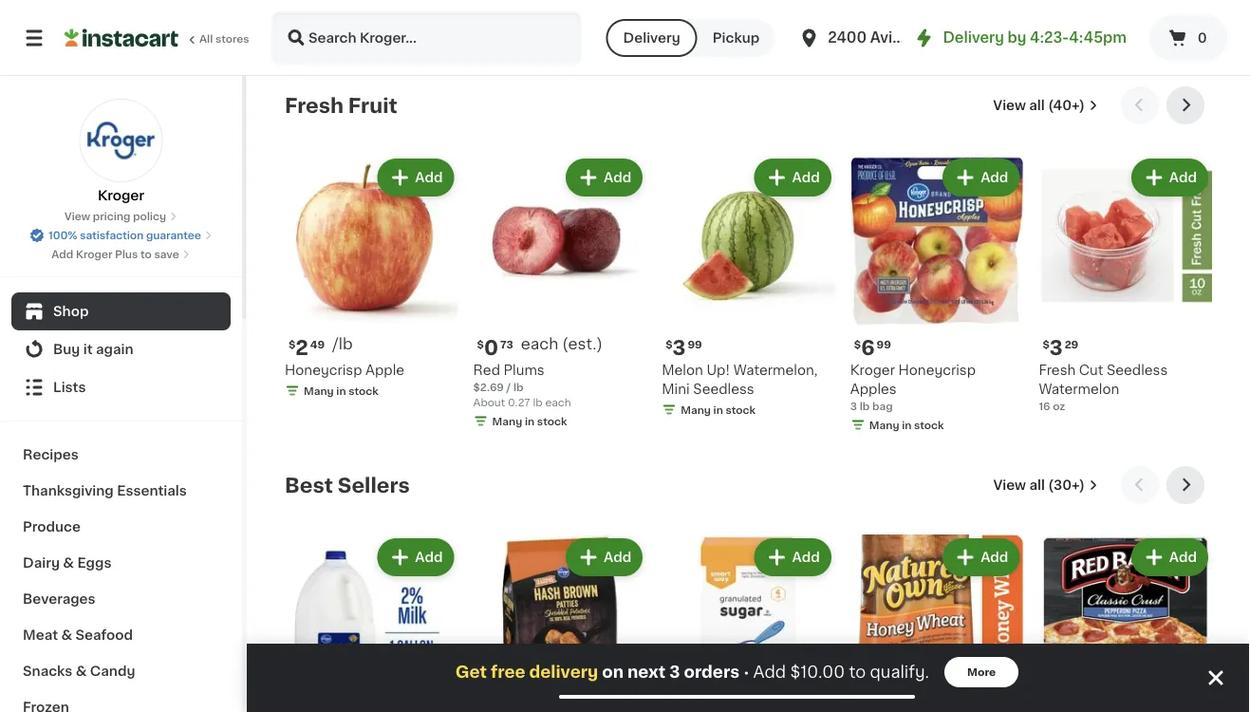 Task type: describe. For each thing, give the bounding box(es) containing it.
many down 0.27
[[493, 416, 523, 427]]

produce
[[23, 520, 81, 534]]

delivery for delivery
[[624, 31, 681, 45]]

it
[[83, 343, 93, 356]]

pickup button
[[698, 19, 775, 57]]

best
[[285, 475, 333, 495]]

sellers
[[338, 475, 410, 495]]

beverages link
[[11, 581, 231, 617]]

2
[[296, 338, 309, 358]]

get
[[456, 664, 487, 680]]

kroger for kroger honeycrisp apples 3 lb bag
[[851, 363, 896, 377]]

view all (40+) button
[[986, 86, 1106, 124]]

lists link
[[11, 369, 231, 406]]

watermelon,
[[734, 363, 818, 377]]

main content containing fresh fruit
[[247, 64, 1251, 712]]

0 button
[[1150, 15, 1228, 61]]

thanksgiving essentials
[[23, 484, 187, 498]]

melon up! watermelon, mini seedless
[[662, 363, 818, 396]]

snacks
[[23, 665, 72, 678]]

stock down honeycrisp apple
[[349, 386, 379, 396]]

more
[[968, 667, 996, 678]]

essentials
[[117, 484, 187, 498]]

eggs
[[77, 557, 112, 570]]

stock down 'kroger honeycrisp apples 3 lb bag' on the right of page
[[915, 420, 945, 430]]

apple
[[366, 363, 405, 377]]

lists
[[53, 381, 86, 394]]

product group containing 6
[[851, 155, 1024, 437]]

honeycrisp inside 'kroger honeycrisp apples 3 lb bag'
[[899, 363, 976, 377]]

Search field
[[274, 13, 580, 63]]

plus
[[115, 249, 138, 260]]

$ for $ 3 99
[[666, 339, 673, 350]]

up!
[[707, 363, 731, 377]]

stock down red plums $2.69 / lb about 0.27 lb each
[[537, 416, 567, 427]]

buy it again link
[[11, 331, 231, 369]]

shop
[[53, 305, 89, 318]]

3 inside treatment tracker modal dialog
[[670, 664, 681, 680]]

all for best sellers
[[1030, 479, 1046, 492]]

thanksgiving
[[23, 484, 114, 498]]

delivery by 4:23-4:45pm
[[943, 31, 1127, 45]]

by
[[1008, 31, 1027, 45]]

all stores
[[199, 34, 249, 44]]

watermelon
[[1039, 382, 1120, 396]]

4:23-
[[1030, 31, 1070, 45]]

view pricing policy link
[[64, 209, 178, 224]]

view all (40+)
[[994, 99, 1086, 112]]

$ for $ 0 73 each (est.)
[[477, 339, 484, 350]]

$ 3 29
[[1043, 338, 1079, 358]]

many in stock down honeycrisp apple
[[304, 386, 379, 396]]

meat
[[23, 629, 58, 642]]

again
[[96, 343, 134, 356]]

thanksgiving essentials link
[[11, 473, 231, 509]]

3 inside 'kroger honeycrisp apples 3 lb bag'
[[851, 401, 858, 411]]

stock down melon up! watermelon, mini seedless
[[726, 405, 756, 415]]

gluten-
[[664, 697, 705, 708]]

99 for 6
[[877, 339, 892, 350]]

pricing
[[93, 211, 130, 222]]

$ 6 99
[[855, 338, 892, 358]]

delivery by 4:23-4:45pm link
[[913, 27, 1127, 49]]

$ for $ 6 99
[[855, 339, 862, 350]]

seedless inside fresh cut seedless watermelon 16 oz
[[1107, 363, 1169, 377]]

fruit
[[348, 95, 398, 115]]

red
[[474, 363, 500, 377]]

kroger inside add kroger plus to save link
[[76, 249, 112, 260]]

& for snacks
[[76, 665, 87, 678]]

orders
[[684, 664, 740, 680]]

2400
[[828, 31, 867, 45]]

0 inside $ 0 73 each (est.)
[[484, 338, 499, 358]]

many down bag
[[870, 420, 900, 430]]

49
[[310, 339, 325, 350]]

& for dairy
[[63, 557, 74, 570]]

add kroger plus to save link
[[52, 247, 191, 262]]

seedless inside melon up! watermelon, mini seedless
[[694, 382, 755, 396]]

$2.69
[[474, 382, 504, 392]]

100% satisfaction guarantee
[[49, 230, 201, 241]]

qualify.
[[870, 664, 930, 680]]

view for best sellers
[[994, 479, 1027, 492]]

cut
[[1080, 363, 1104, 377]]

beverages
[[23, 593, 96, 606]]

in down 0.27
[[525, 416, 535, 427]]

product group containing 0
[[474, 155, 647, 433]]

100% satisfaction guarantee button
[[30, 224, 213, 243]]

fresh fruit
[[285, 95, 398, 115]]

policy
[[133, 211, 166, 222]]

honeycrisp apple
[[285, 363, 405, 377]]

produce link
[[11, 509, 231, 545]]

satisfaction
[[80, 230, 144, 241]]

on
[[602, 664, 624, 680]]

fresh for fresh cut seedless watermelon 16 oz
[[1039, 363, 1076, 377]]

lb for apples
[[860, 401, 870, 411]]

buy
[[53, 343, 80, 356]]

more button
[[945, 657, 1019, 688]]

view for fresh fruit
[[994, 99, 1027, 112]]

$0.73 each (estimated) element
[[474, 336, 647, 361]]

$2.49 per pound element
[[285, 336, 458, 361]]

free
[[705, 697, 729, 708]]

$ 2 49 /lb
[[289, 337, 353, 358]]

treatment tracker modal dialog
[[247, 644, 1251, 712]]

fresh cut seedless watermelon 16 oz
[[1039, 363, 1169, 411]]

many down honeycrisp apple
[[304, 386, 334, 396]]

many in stock down bag
[[870, 420, 945, 430]]

kroger honeycrisp apples 3 lb bag
[[851, 363, 976, 411]]

guarantee
[[146, 230, 201, 241]]

dairy & eggs
[[23, 557, 112, 570]]

fresh for fresh fruit
[[285, 95, 344, 115]]



Task type: locate. For each thing, give the bounding box(es) containing it.
fresh left fruit
[[285, 95, 344, 115]]

1 item carousel region from the top
[[285, 86, 1213, 451]]

fresh inside fresh cut seedless watermelon 16 oz
[[1039, 363, 1076, 377]]

3 right "next"
[[670, 664, 681, 680]]

all left (40+)
[[1030, 99, 1045, 112]]

kroger link
[[79, 99, 163, 205]]

$ inside $ 6 99
[[855, 339, 862, 350]]

None search field
[[272, 11, 582, 65]]

99 right 6
[[877, 339, 892, 350]]

delivery left pickup button
[[624, 31, 681, 45]]

all
[[1030, 99, 1045, 112], [1030, 479, 1046, 492]]

kroger up view pricing policy link
[[98, 189, 144, 202]]

view inside the view all (40+) popup button
[[994, 99, 1027, 112]]

each right 0.27
[[546, 397, 571, 408]]

delivery for delivery by 4:23-4:45pm
[[943, 31, 1005, 45]]

0 vertical spatial kroger
[[98, 189, 144, 202]]

to inside treatment tracker modal dialog
[[850, 664, 866, 680]]

free
[[491, 664, 526, 680]]

add
[[415, 171, 443, 184], [604, 171, 632, 184], [793, 171, 820, 184], [981, 171, 1009, 184], [1170, 171, 1198, 184], [52, 249, 73, 260], [415, 551, 443, 564], [604, 551, 632, 564], [793, 551, 820, 564], [981, 551, 1009, 564], [1170, 551, 1198, 564], [754, 664, 787, 680]]

bag
[[873, 401, 893, 411]]

2 99 from the left
[[877, 339, 892, 350]]

$ left 49
[[289, 339, 296, 350]]

1 vertical spatial to
[[850, 664, 866, 680]]

(30+)
[[1049, 479, 1086, 492]]

$ 3 99
[[666, 338, 703, 358]]

2400 aviation dr button
[[798, 11, 951, 65]]

fresh down the $ 3 29
[[1039, 363, 1076, 377]]

& left candy
[[76, 665, 87, 678]]

$ up melon
[[666, 339, 673, 350]]

view left (30+)
[[994, 479, 1027, 492]]

kroger inside 'kroger honeycrisp apples 3 lb bag'
[[851, 363, 896, 377]]

1 vertical spatial view
[[64, 211, 90, 222]]

add kroger plus to save
[[52, 249, 179, 260]]

all for fresh fruit
[[1030, 99, 1045, 112]]

apples
[[851, 382, 897, 396]]

1 vertical spatial all
[[1030, 479, 1046, 492]]

•
[[744, 665, 750, 680]]

$ up apples
[[855, 339, 862, 350]]

1 horizontal spatial seedless
[[1107, 363, 1169, 377]]

& left eggs on the left of the page
[[63, 557, 74, 570]]

many down mini
[[681, 405, 711, 415]]

each up plums
[[521, 337, 559, 352]]

& inside meat & seafood link
[[61, 629, 72, 642]]

delivery inside delivery by 4:23-4:45pm link
[[943, 31, 1005, 45]]

each inside red plums $2.69 / lb about 0.27 lb each
[[546, 397, 571, 408]]

2 item carousel region from the top
[[285, 466, 1213, 712]]

5 $ from the left
[[1043, 339, 1050, 350]]

delivery button
[[607, 19, 698, 57]]

all inside the view all (40+) popup button
[[1030, 99, 1045, 112]]

0 horizontal spatial seedless
[[694, 382, 755, 396]]

0 vertical spatial each
[[521, 337, 559, 352]]

0 horizontal spatial 0
[[484, 338, 499, 358]]

in
[[337, 386, 346, 396], [714, 405, 724, 415], [525, 416, 535, 427], [902, 420, 912, 430]]

1 vertical spatial item carousel region
[[285, 466, 1213, 712]]

99 inside the $ 3 99
[[688, 339, 703, 350]]

0 vertical spatial view
[[994, 99, 1027, 112]]

$ 0 73 each (est.)
[[477, 337, 603, 358]]

1 vertical spatial seedless
[[694, 382, 755, 396]]

0 inside button
[[1198, 31, 1208, 45]]

99 inside $ 6 99
[[877, 339, 892, 350]]

2 horizontal spatial lb
[[860, 401, 870, 411]]

oz
[[1053, 401, 1066, 411]]

6
[[862, 338, 875, 358]]

3 down apples
[[851, 401, 858, 411]]

& for meat
[[61, 629, 72, 642]]

2 vertical spatial &
[[76, 665, 87, 678]]

view up 100% at left top
[[64, 211, 90, 222]]

$
[[289, 339, 296, 350], [477, 339, 484, 350], [666, 339, 673, 350], [855, 339, 862, 350], [1043, 339, 1050, 350]]

& inside dairy & eggs link
[[63, 557, 74, 570]]

save
[[154, 249, 179, 260]]

$ inside $ 2 49 /lb
[[289, 339, 296, 350]]

0 horizontal spatial honeycrisp
[[285, 363, 362, 377]]

dr
[[934, 31, 951, 45]]

3 up melon
[[673, 338, 686, 358]]

meat & seafood
[[23, 629, 133, 642]]

0 horizontal spatial 99
[[688, 339, 703, 350]]

recipes
[[23, 448, 79, 462]]

0 vertical spatial all
[[1030, 99, 1045, 112]]

kroger logo image
[[79, 99, 163, 182]]

0 vertical spatial to
[[141, 249, 152, 260]]

1 vertical spatial kroger
[[76, 249, 112, 260]]

seedless down the up!
[[694, 382, 755, 396]]

many in stock
[[304, 386, 379, 396], [681, 405, 756, 415], [493, 416, 567, 427], [870, 420, 945, 430]]

in down 'kroger honeycrisp apples 3 lb bag' on the right of page
[[902, 420, 912, 430]]

99 for 3
[[688, 339, 703, 350]]

view all (30+) button
[[986, 466, 1106, 504]]

$ for $ 2 49 /lb
[[289, 339, 296, 350]]

$10.00
[[791, 664, 845, 680]]

delivery
[[529, 664, 599, 680]]

1 vertical spatial fresh
[[1039, 363, 1076, 377]]

0 horizontal spatial lb
[[514, 382, 524, 392]]

stores
[[216, 34, 249, 44]]

$ left the 29
[[1043, 339, 1050, 350]]

product group containing 2
[[285, 155, 458, 402]]

lb left bag
[[860, 401, 870, 411]]

/
[[507, 382, 511, 392]]

lb right /
[[514, 382, 524, 392]]

all
[[199, 34, 213, 44]]

aviation
[[871, 31, 930, 45]]

99
[[688, 339, 703, 350], [877, 339, 892, 350]]

1 horizontal spatial honeycrisp
[[899, 363, 976, 377]]

(40+)
[[1049, 99, 1086, 112]]

about
[[474, 397, 505, 408]]

1 vertical spatial each
[[546, 397, 571, 408]]

99 up melon
[[688, 339, 703, 350]]

pickup
[[713, 31, 760, 45]]

$ inside $ 0 73 each (est.)
[[477, 339, 484, 350]]

delivery inside delivery 'button'
[[624, 31, 681, 45]]

2 $ from the left
[[477, 339, 484, 350]]

next
[[628, 664, 666, 680]]

many in stock down 0.27
[[493, 416, 567, 427]]

dairy & eggs link
[[11, 545, 231, 581]]

(est.)
[[563, 337, 603, 352]]

1 99 from the left
[[688, 339, 703, 350]]

$ inside the $ 3 29
[[1043, 339, 1050, 350]]

shop link
[[11, 293, 231, 331]]

instacart logo image
[[65, 27, 179, 49]]

1 honeycrisp from the left
[[285, 363, 362, 377]]

view left (40+)
[[994, 99, 1027, 112]]

0 horizontal spatial fresh
[[285, 95, 344, 115]]

$ inside the $ 3 99
[[666, 339, 673, 350]]

view pricing policy
[[64, 211, 166, 222]]

0.27
[[508, 397, 531, 408]]

to right $10.00
[[850, 664, 866, 680]]

meat & seafood link
[[11, 617, 231, 653]]

2 honeycrisp from the left
[[899, 363, 976, 377]]

candy
[[90, 665, 135, 678]]

in down honeycrisp apple
[[337, 386, 346, 396]]

buy it again
[[53, 343, 134, 356]]

recipes link
[[11, 437, 231, 473]]

kroger
[[98, 189, 144, 202], [76, 249, 112, 260], [851, 363, 896, 377]]

lb inside 'kroger honeycrisp apples 3 lb bag'
[[860, 401, 870, 411]]

1 horizontal spatial fresh
[[1039, 363, 1076, 377]]

1 horizontal spatial delivery
[[943, 31, 1005, 45]]

stock
[[349, 386, 379, 396], [726, 405, 756, 415], [537, 416, 567, 427], [915, 420, 945, 430]]

2 vertical spatial kroger
[[851, 363, 896, 377]]

2 vertical spatial view
[[994, 479, 1027, 492]]

add inside treatment tracker modal dialog
[[754, 664, 787, 680]]

0 horizontal spatial delivery
[[624, 31, 681, 45]]

gluten-free button
[[662, 535, 836, 712]]

1 $ from the left
[[289, 339, 296, 350]]

each
[[521, 337, 559, 352], [546, 397, 571, 408]]

plums
[[504, 363, 545, 377]]

1 horizontal spatial 0
[[1198, 31, 1208, 45]]

kroger up apples
[[851, 363, 896, 377]]

lb for $2.69
[[514, 382, 524, 392]]

& inside snacks & candy link
[[76, 665, 87, 678]]

lb right 0.27
[[533, 397, 543, 408]]

1 horizontal spatial to
[[850, 664, 866, 680]]

& right meat
[[61, 629, 72, 642]]

all stores link
[[65, 11, 251, 65]]

honeycrisp
[[285, 363, 362, 377], [899, 363, 976, 377]]

best sellers
[[285, 475, 410, 495]]

2400 aviation dr
[[828, 31, 951, 45]]

0 vertical spatial &
[[63, 557, 74, 570]]

0 vertical spatial seedless
[[1107, 363, 1169, 377]]

1 all from the top
[[1030, 99, 1045, 112]]

3 $ from the left
[[666, 339, 673, 350]]

mini
[[662, 382, 690, 396]]

$ for $ 3 29
[[1043, 339, 1050, 350]]

$ left the 73
[[477, 339, 484, 350]]

fresh
[[285, 95, 344, 115], [1039, 363, 1076, 377]]

get free delivery on next 3 orders • add $10.00 to qualify.
[[456, 664, 930, 680]]

lb
[[514, 382, 524, 392], [533, 397, 543, 408], [860, 401, 870, 411]]

4:45pm
[[1070, 31, 1127, 45]]

kroger down satisfaction
[[76, 249, 112, 260]]

16
[[1039, 401, 1051, 411]]

product group
[[285, 155, 458, 402], [474, 155, 647, 433], [662, 155, 836, 421], [851, 155, 1024, 437], [1039, 155, 1213, 414], [285, 535, 458, 712], [474, 535, 647, 712], [662, 535, 836, 712], [851, 535, 1024, 712], [1039, 535, 1213, 712]]

dairy
[[23, 557, 60, 570]]

many in stock down melon up! watermelon, mini seedless
[[681, 405, 756, 415]]

in down melon up! watermelon, mini seedless
[[714, 405, 724, 415]]

1 vertical spatial 0
[[484, 338, 499, 358]]

1 horizontal spatial 99
[[877, 339, 892, 350]]

item carousel region
[[285, 86, 1213, 451], [285, 466, 1213, 712]]

main content
[[247, 64, 1251, 712]]

all inside "view all (30+)" popup button
[[1030, 479, 1046, 492]]

3 left the 29
[[1050, 338, 1063, 358]]

service type group
[[607, 19, 775, 57]]

each inside $ 0 73 each (est.)
[[521, 337, 559, 352]]

seedless right cut on the right bottom of the page
[[1107, 363, 1169, 377]]

0 vertical spatial fresh
[[285, 95, 344, 115]]

0 horizontal spatial to
[[141, 249, 152, 260]]

item carousel region containing best sellers
[[285, 466, 1213, 712]]

73
[[501, 339, 514, 350]]

to right plus
[[141, 249, 152, 260]]

delivery left by at the top right of the page
[[943, 31, 1005, 45]]

snacks & candy
[[23, 665, 135, 678]]

view all (30+)
[[994, 479, 1086, 492]]

2 all from the top
[[1030, 479, 1046, 492]]

1 horizontal spatial lb
[[533, 397, 543, 408]]

0 vertical spatial 0
[[1198, 31, 1208, 45]]

4 $ from the left
[[855, 339, 862, 350]]

view inside view pricing policy link
[[64, 211, 90, 222]]

view inside "view all (30+)" popup button
[[994, 479, 1027, 492]]

all left (30+)
[[1030, 479, 1046, 492]]

melon
[[662, 363, 704, 377]]

item carousel region containing fresh fruit
[[285, 86, 1213, 451]]

gluten-free
[[664, 697, 729, 708]]

/lb
[[333, 337, 353, 352]]

kroger for kroger
[[98, 189, 144, 202]]

1 vertical spatial &
[[61, 629, 72, 642]]

0 vertical spatial item carousel region
[[285, 86, 1213, 451]]



Task type: vqa. For each thing, say whether or not it's contained in the screenshot.
main content containing Fresh Fruit
yes



